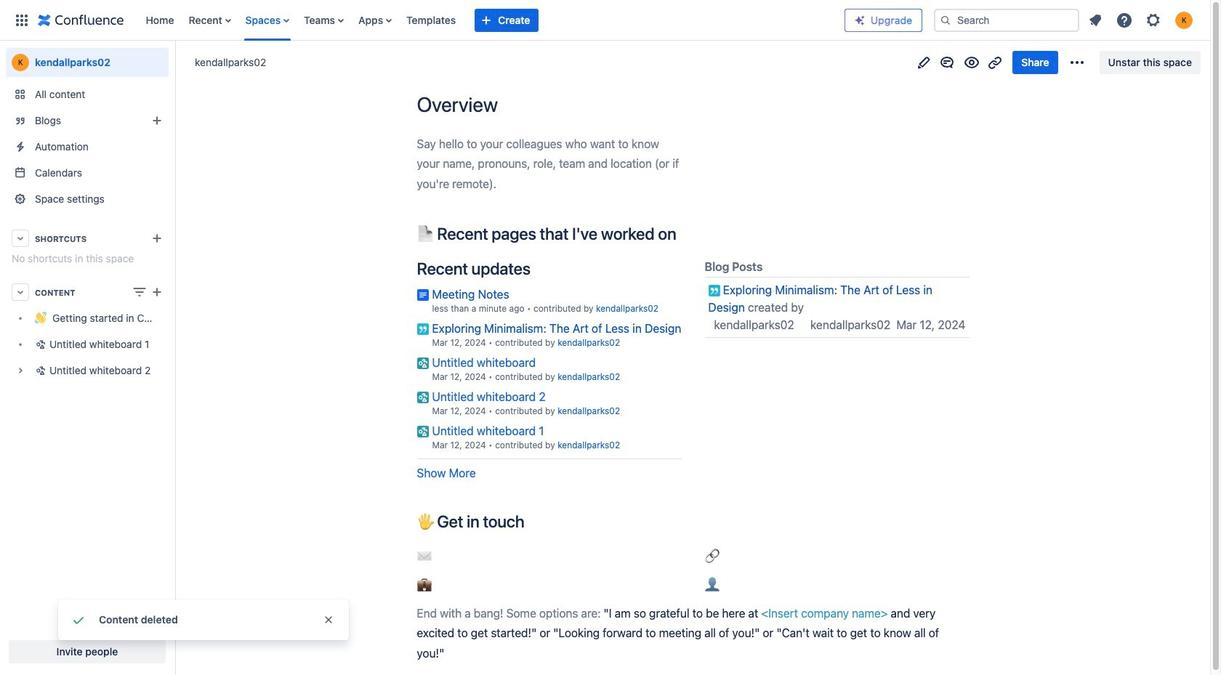Task type: describe. For each thing, give the bounding box(es) containing it.
change view image
[[131, 283, 148, 301]]

your profile and preferences image
[[1175, 11, 1193, 29]]

space element
[[0, 41, 174, 675]]

create a blog image
[[148, 112, 166, 129]]

edit this page image
[[915, 53, 933, 71]]

notification icon image
[[1087, 11, 1104, 29]]

search image
[[940, 14, 952, 26]]

tree inside space element
[[6, 305, 169, 384]]

global element
[[9, 0, 845, 40]]

premium image
[[854, 14, 866, 26]]

copy link image
[[987, 53, 1004, 71]]

success image
[[70, 611, 87, 629]]

collapse sidebar image
[[158, 48, 190, 77]]



Task type: locate. For each thing, give the bounding box(es) containing it.
banner
[[0, 0, 1210, 41]]

start watching image
[[963, 53, 981, 71]]

dismiss image
[[323, 614, 334, 626]]

create image
[[148, 283, 166, 301]]

copy image
[[675, 225, 692, 242]]

Search field
[[934, 8, 1079, 32]]

1 horizontal spatial list
[[1082, 7, 1202, 33]]

0 horizontal spatial list
[[138, 0, 845, 40]]

tree
[[6, 305, 169, 384]]

list for appswitcher icon
[[138, 0, 845, 40]]

confluence image
[[38, 11, 124, 29], [38, 11, 124, 29]]

add shortcut image
[[148, 230, 166, 247]]

list
[[138, 0, 845, 40], [1082, 7, 1202, 33]]

help icon image
[[1116, 11, 1133, 29]]

copy image
[[523, 513, 541, 530]]

list for premium icon
[[1082, 7, 1202, 33]]

settings icon image
[[1145, 11, 1162, 29]]

None search field
[[934, 8, 1079, 32]]

appswitcher icon image
[[13, 11, 31, 29]]

more actions image
[[1068, 53, 1086, 71]]



Task type: vqa. For each thing, say whether or not it's contained in the screenshot.
START WATCHING image
yes



